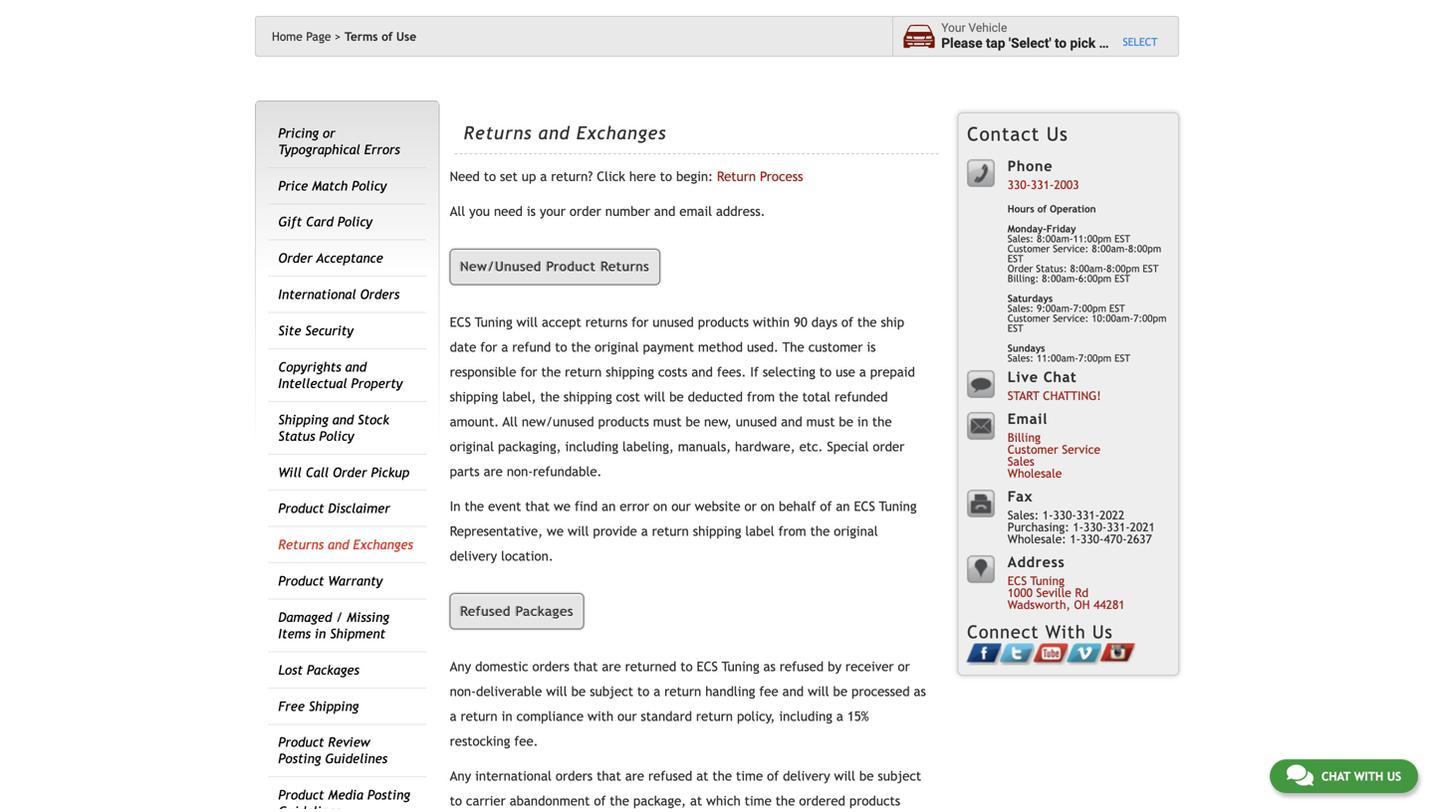 Task type: describe. For each thing, give the bounding box(es) containing it.
damaged / missing items in shipment
[[278, 610, 389, 642]]

hours of operation monday-friday sales: 8:00am-11:00pm est customer service: 8:00am-8:00pm est order status: 8:00am-8:00pm est billing: 8:00am-6:00pm est saturdays sales: 9:00am-7:00pm est customer service: 10:00am-7:00pm est sundays sales: 11:00am-7:00pm est
[[1008, 203, 1167, 364]]

deducted
[[688, 389, 743, 405]]

to left set
[[484, 169, 496, 184]]

sales link
[[1008, 455, 1035, 469]]

1 horizontal spatial unused
[[736, 414, 777, 430]]

orders for abandonment
[[556, 769, 593, 784]]

handling
[[705, 684, 755, 700]]

receiver
[[846, 659, 894, 675]]

product for product warranty
[[278, 574, 324, 589]]

a left refund
[[501, 339, 508, 355]]

site security link
[[278, 323, 353, 339]]

0 vertical spatial at
[[696, 769, 709, 784]]

8:00am- up status:
[[1037, 233, 1073, 244]]

chat with us link
[[1270, 760, 1418, 794]]

be up compliance
[[571, 684, 586, 700]]

1- left 2022
[[1073, 520, 1084, 534]]

is inside the "ecs tuning will accept returns for unused products within 90 days of the ship date for a refund to the original payment method used. the customer is responsible for the return shipping costs and fees. if selecting to use a prepaid shipping label, the shipping cost will be deducted from the total refunded amount. all new/unused products must be new, unused and must be in the original packaging, including labeling, manuals, hardware, etc.  special order parts are non-refundable."
[[867, 339, 876, 355]]

1 horizontal spatial 331-
[[1077, 508, 1100, 522]]

of right abandonment
[[594, 794, 606, 809]]

1 horizontal spatial order
[[333, 465, 367, 480]]

shipping up amount.
[[450, 389, 498, 405]]

email billing customer service sales wholesale
[[1008, 411, 1101, 480]]

return inside the "ecs tuning will accept returns for unused products within 90 days of the ship date for a refund to the original payment method used. the customer is responsible for the return shipping costs and fees. if selecting to use a prepaid shipping label, the shipping cost will be deducted from the total refunded amount. all new/unused products must be new, unused and must be in the original packaging, including labeling, manuals, hardware, etc.  special order parts are non-refundable."
[[565, 364, 602, 380]]

fax sales: 1-330-331-2022 purchasing: 1-330-331-2021 wholesale: 1-330-470-2637
[[1008, 489, 1155, 546]]

return down handling
[[696, 709, 733, 725]]

2 vertical spatial returns
[[278, 538, 324, 553]]

be left the new,
[[686, 414, 700, 430]]

shipment
[[330, 627, 386, 642]]

shipping inside "shipping and stock status policy"
[[278, 412, 328, 428]]

0 vertical spatial time
[[736, 769, 763, 784]]

0 horizontal spatial order
[[570, 204, 601, 219]]

and inside any domestic orders that are returned to ecs tuning as refused by receiver or non-deliverable will be subject to a return handling fee and will be processed as a return in compliance with our standard return policy, including a 15% restocking fee.
[[783, 684, 804, 700]]

returned
[[625, 659, 677, 675]]

1000
[[1008, 586, 1033, 600]]

11:00am-
[[1037, 353, 1079, 364]]

start chatting! link
[[1008, 389, 1101, 403]]

a down returned
[[654, 684, 661, 700]]

shipping and stock status policy link
[[278, 412, 389, 444]]

packaging,
[[498, 439, 561, 455]]

tuning inside any domestic orders that are returned to ecs tuning as refused by receiver or non-deliverable will be subject to a return handling fee and will be processed as a return in compliance with our standard return policy, including a 15% restocking fee.
[[722, 659, 760, 675]]

tuning inside address ecs tuning 1000 seville rd wadsworth, oh 44281
[[1031, 574, 1065, 588]]

shipping up cost
[[606, 364, 654, 380]]

all you need is your order number and email address.
[[450, 204, 766, 219]]

1 horizontal spatial for
[[520, 364, 537, 380]]

manuals,
[[678, 439, 731, 455]]

to right the here
[[660, 169, 672, 184]]

product for product disclaimer
[[278, 501, 324, 517]]

will
[[278, 465, 302, 480]]

click
[[597, 169, 626, 184]]

1 vertical spatial time
[[745, 794, 772, 809]]

here
[[629, 169, 656, 184]]

the down accept
[[571, 339, 591, 355]]

be up special
[[839, 414, 854, 430]]

sales
[[1008, 455, 1035, 469]]

billing link
[[1008, 431, 1041, 445]]

contact us
[[967, 123, 1069, 145]]

international
[[278, 287, 356, 302]]

including inside any domestic orders that are returned to ecs tuning as refused by receiver or non-deliverable will be subject to a return handling fee and will be processed as a return in compliance with our standard return policy, including a 15% restocking fee.
[[779, 709, 833, 725]]

a inside your vehicle please tap 'select' to pick a vehicle
[[1099, 35, 1106, 51]]

location.
[[501, 549, 554, 564]]

pricing
[[278, 125, 319, 141]]

1 vertical spatial shipping
[[309, 699, 359, 715]]

1 service: from the top
[[1053, 243, 1089, 254]]

will inside in the event that we find an error on our website or on behalf of an ecs tuning representative, we will provide a return shipping label from the original delivery location.
[[568, 524, 589, 539]]

refused inside any domestic orders that are returned to ecs tuning as refused by receiver or non-deliverable will be subject to a return handling fee and will be processed as a return in compliance with our standard return policy, including a 15% restocking fee.
[[780, 659, 824, 675]]

that for the
[[597, 769, 621, 784]]

subject inside any domestic orders that are returned to ecs tuning as refused by receiver or non-deliverable will be subject to a return handling fee and will be processed as a return in compliance with our standard return policy, including a 15% restocking fee.
[[590, 684, 633, 700]]

subject inside any international orders that are refused at the time of delivery will be subject to carrier abandonment of the package, at which time the ordered product
[[878, 769, 922, 784]]

orders for will
[[532, 659, 570, 675]]

and up "return?"
[[538, 123, 570, 144]]

1 vertical spatial returns and exchanges
[[278, 538, 413, 553]]

product media posting guidelines
[[278, 788, 410, 810]]

from inside the "ecs tuning will accept returns for unused products within 90 days of the ship date for a refund to the original payment method used. the customer is responsible for the return shipping costs and fees. if selecting to use a prepaid shipping label, the shipping cost will be deducted from the total refunded amount. all new/unused products must be new, unused and must be in the original packaging, including labeling, manuals, hardware, etc.  special order parts are non-refundable."
[[747, 389, 775, 405]]

return up restocking
[[461, 709, 498, 725]]

the up which
[[713, 769, 732, 784]]

operation
[[1050, 203, 1096, 215]]

email
[[680, 204, 712, 219]]

1 vertical spatial 8:00pm
[[1107, 263, 1140, 274]]

1 vertical spatial we
[[547, 524, 564, 539]]

7:00pm down 6:00pm
[[1073, 303, 1107, 314]]

copyrights and intellectual property link
[[278, 360, 403, 391]]

sundays
[[1008, 343, 1045, 354]]

1 vertical spatial at
[[690, 794, 702, 809]]

2 an from the left
[[836, 499, 850, 514]]

website
[[695, 499, 741, 514]]

1 horizontal spatial returns
[[464, 123, 532, 144]]

330- inside phone 330-331-2003
[[1008, 178, 1031, 192]]

our inside any domestic orders that are returned to ecs tuning as refused by receiver or non-deliverable will be subject to a return handling fee and will be processed as a return in compliance with our standard return policy, including a 15% restocking fee.
[[618, 709, 637, 725]]

any for any domestic orders that are returned to ecs tuning as refused by receiver or non-deliverable will be subject to a return handling fee and will be processed as a return in compliance with our standard return policy, including a 15% restocking fee.
[[450, 659, 471, 675]]

1 vertical spatial for
[[480, 339, 497, 355]]

terms
[[345, 29, 378, 43]]

the down behalf
[[810, 524, 830, 539]]

product media posting guidelines link
[[278, 788, 410, 810]]

wholesale:
[[1008, 532, 1067, 546]]

8:00am- up 6:00pm
[[1092, 243, 1128, 254]]

and up deducted
[[692, 364, 713, 380]]

1 vertical spatial as
[[914, 684, 926, 700]]

of inside in the event that we find an error on our website or on behalf of an ecs tuning representative, we will provide a return shipping label from the original delivery location.
[[820, 499, 832, 514]]

1 vertical spatial returns
[[601, 259, 650, 275]]

product up accept
[[547, 259, 596, 275]]

of inside hours of operation monday-friday sales: 8:00am-11:00pm est customer service: 8:00am-8:00pm est order status: 8:00am-8:00pm est billing: 8:00am-6:00pm est saturdays sales: 9:00am-7:00pm est customer service: 10:00am-7:00pm est sundays sales: 11:00am-7:00pm est
[[1038, 203, 1047, 215]]

will up compliance
[[546, 684, 567, 700]]

0 vertical spatial all
[[450, 204, 465, 219]]

copyrights
[[278, 360, 341, 375]]

8:00am- down 11:00pm
[[1070, 263, 1107, 274]]

to down accept
[[555, 339, 567, 355]]

and up etc.
[[781, 414, 803, 430]]

labeling,
[[623, 439, 674, 455]]

selecting
[[763, 364, 816, 380]]

0 horizontal spatial unused
[[653, 315, 694, 330]]

refused inside any international orders that are refused at the time of delivery will be subject to carrier abandonment of the package, at which time the ordered product
[[648, 769, 693, 784]]

of down policy,
[[767, 769, 779, 784]]

refused
[[460, 604, 511, 619]]

your vehicle please tap 'select' to pick a vehicle
[[942, 21, 1153, 51]]

a right up
[[540, 169, 547, 184]]

return up standard
[[665, 684, 701, 700]]

live
[[1008, 369, 1039, 385]]

to right returned
[[681, 659, 693, 675]]

contact
[[967, 123, 1040, 145]]

the left ship
[[857, 315, 877, 330]]

international orders link
[[278, 287, 400, 302]]

be down the costs
[[669, 389, 684, 405]]

2 horizontal spatial 331-
[[1107, 520, 1130, 534]]

in inside "damaged / missing items in shipment"
[[315, 627, 326, 642]]

8:00am- up 9:00am-
[[1042, 273, 1079, 284]]

us for chat
[[1387, 770, 1402, 784]]

or inside in the event that we find an error on our website or on behalf of an ecs tuning representative, we will provide a return shipping label from the original delivery location.
[[745, 499, 757, 514]]

parts
[[450, 464, 480, 479]]

the right "in"
[[465, 499, 484, 514]]

0 horizontal spatial order
[[278, 251, 312, 266]]

a right use
[[859, 364, 866, 380]]

including inside the "ecs tuning will accept returns for unused products within 90 days of the ship date for a refund to the original payment method used. the customer is responsible for the return shipping costs and fees. if selecting to use a prepaid shipping label, the shipping cost will be deducted from the total refunded amount. all new/unused products must be new, unused and must be in the original packaging, including labeling, manuals, hardware, etc.  special order parts are non-refundable."
[[565, 439, 619, 455]]

policy inside "shipping and stock status policy"
[[319, 429, 354, 444]]

intellectual
[[278, 376, 347, 391]]

will down by
[[808, 684, 829, 700]]

that for representative,
[[525, 499, 550, 514]]

event
[[488, 499, 521, 514]]

to down returned
[[637, 684, 650, 700]]

be inside any international orders that are refused at the time of delivery will be subject to carrier abandonment of the package, at which time the ordered product
[[860, 769, 874, 784]]

non- inside any domestic orders that are returned to ecs tuning as refused by receiver or non-deliverable will be subject to a return handling fee and will be processed as a return in compliance with our standard return policy, including a 15% restocking fee.
[[450, 684, 476, 700]]

1- right wholesale:
[[1070, 532, 1081, 546]]

email
[[1008, 411, 1048, 427]]

product warranty link
[[278, 574, 383, 589]]

will call order pickup
[[278, 465, 410, 480]]

in
[[450, 499, 461, 514]]

used.
[[747, 339, 779, 355]]

address.
[[716, 204, 766, 219]]

order acceptance
[[278, 251, 383, 266]]

behalf
[[779, 499, 816, 514]]

new/unused product returns
[[460, 259, 650, 275]]

the left package,
[[610, 794, 629, 809]]

0 horizontal spatial products
[[598, 414, 649, 430]]

the down refunded
[[872, 414, 892, 430]]

free
[[278, 699, 305, 715]]

330- up wholesale:
[[1053, 508, 1077, 522]]

will right cost
[[644, 389, 665, 405]]

tuning inside the "ecs tuning will accept returns for unused products within 90 days of the ship date for a refund to the original payment method used. the customer is responsible for the return shipping costs and fees. if selecting to use a prepaid shipping label, the shipping cost will be deducted from the total refunded amount. all new/unused products must be new, unused and must be in the original packaging, including labeling, manuals, hardware, etc.  special order parts are non-refundable."
[[475, 315, 513, 330]]

0 horizontal spatial exchanges
[[353, 538, 413, 553]]

restocking
[[450, 734, 510, 750]]

0 horizontal spatial is
[[527, 204, 536, 219]]

the left ordered at the bottom right
[[776, 794, 795, 809]]

15%
[[847, 709, 869, 725]]

0 vertical spatial us
[[1047, 123, 1069, 145]]

media
[[328, 788, 363, 803]]

match
[[312, 178, 348, 194]]

2003
[[1054, 178, 1079, 192]]

7:00pm right 9:00am-
[[1134, 313, 1167, 324]]

and inside "shipping and stock status policy"
[[332, 412, 354, 428]]

ship
[[881, 315, 905, 330]]

guidelines for media
[[278, 804, 341, 810]]

and inside copyrights and intellectual property
[[345, 360, 367, 375]]

seville
[[1036, 586, 1072, 600]]

shipping up new/unused
[[564, 389, 612, 405]]

of inside the "ecs tuning will accept returns for unused products within 90 days of the ship date for a refund to the original payment method used. the customer is responsible for the return shipping costs and fees. if selecting to use a prepaid shipping label, the shipping cost will be deducted from the total refunded amount. all new/unused products must be new, unused and must be in the original packaging, including labeling, manuals, hardware, etc.  special order parts are non-refundable."
[[842, 315, 854, 330]]

costs
[[658, 364, 688, 380]]

start
[[1008, 389, 1040, 403]]

posting for product review posting guidelines
[[278, 752, 321, 767]]

product for product review posting guidelines
[[278, 735, 324, 751]]

deliverable
[[476, 684, 542, 700]]

special
[[827, 439, 869, 455]]

days
[[812, 315, 838, 330]]

the up new/unused
[[540, 389, 560, 405]]

that for subject
[[574, 659, 598, 675]]

customer inside email billing customer service sales wholesale
[[1008, 443, 1059, 457]]

carrier
[[466, 794, 506, 809]]

accept
[[542, 315, 581, 330]]

non- inside the "ecs tuning will accept returns for unused products within 90 days of the ship date for a refund to the original payment method used. the customer is responsible for the return shipping costs and fees. if selecting to use a prepaid shipping label, the shipping cost will be deducted from the total refunded amount. all new/unused products must be new, unused and must be in the original packaging, including labeling, manuals, hardware, etc.  special order parts are non-refundable."
[[507, 464, 533, 479]]

gift card policy link
[[278, 214, 372, 230]]

7:00pm down 10:00am-
[[1079, 353, 1112, 364]]

2 customer from the top
[[1008, 313, 1050, 324]]

use
[[836, 364, 856, 380]]

delivery inside in the event that we find an error on our website or on behalf of an ecs tuning representative, we will provide a return shipping label from the original delivery location.
[[450, 549, 497, 564]]

lost
[[278, 663, 303, 678]]

card
[[306, 214, 334, 230]]

friday
[[1047, 223, 1076, 235]]

payment
[[643, 339, 694, 355]]

a left 15% at the right bottom of the page
[[837, 709, 844, 725]]

guidelines for review
[[325, 752, 388, 767]]

our inside in the event that we find an error on our website or on behalf of an ecs tuning representative, we will provide a return shipping label from the original delivery location.
[[672, 499, 691, 514]]

packages for refused packages
[[516, 604, 574, 619]]

need
[[494, 204, 523, 219]]

home page link
[[272, 29, 341, 43]]

0 vertical spatial 8:00pm
[[1128, 243, 1162, 254]]

stock
[[358, 412, 389, 428]]

2 sales: from the top
[[1008, 303, 1034, 314]]

0 vertical spatial we
[[554, 499, 571, 514]]

330- left "2637"
[[1084, 520, 1107, 534]]

1 vertical spatial original
[[450, 439, 494, 455]]

if
[[750, 364, 759, 380]]

be down by
[[833, 684, 848, 700]]

in the event that we find an error on our website or on behalf of an ecs tuning representative, we will provide a return shipping label from the original delivery location.
[[450, 499, 917, 564]]

label
[[745, 524, 775, 539]]

comments image
[[1287, 764, 1314, 788]]



Task type: locate. For each thing, give the bounding box(es) containing it.
will up refund
[[517, 315, 538, 330]]

and left stock
[[332, 412, 354, 428]]

90
[[794, 315, 808, 330]]

orders
[[360, 287, 400, 302]]

0 horizontal spatial non-
[[450, 684, 476, 700]]

refused
[[780, 659, 824, 675], [648, 769, 693, 784]]

up
[[522, 169, 536, 184]]

2 horizontal spatial or
[[898, 659, 910, 675]]

2 vertical spatial original
[[834, 524, 878, 539]]

products up method
[[698, 315, 749, 330]]

1 any from the top
[[450, 659, 471, 675]]

1 horizontal spatial must
[[807, 414, 835, 430]]

0 vertical spatial returns
[[464, 123, 532, 144]]

ecs tuning will accept returns for unused products within 90 days of the ship date for a refund to the original payment method used. the customer is responsible for the return shipping costs and fees. if selecting to use a prepaid shipping label, the shipping cost will be deducted from the total refunded amount. all new/unused products must be new, unused and must be in the original packaging, including labeling, manuals, hardware, etc.  special order parts are non-refundable.
[[450, 315, 915, 479]]

an
[[602, 499, 616, 514], [836, 499, 850, 514]]

find
[[575, 499, 598, 514]]

ecs inside any domestic orders that are returned to ecs tuning as refused by receiver or non-deliverable will be subject to a return handling fee and will be processed as a return in compliance with our standard return policy, including a 15% restocking fee.
[[697, 659, 718, 675]]

0 vertical spatial products
[[698, 315, 749, 330]]

shipping and stock status policy
[[278, 412, 389, 444]]

2 horizontal spatial in
[[858, 414, 869, 430]]

sales: down 'billing:'
[[1008, 303, 1034, 314]]

0 vertical spatial delivery
[[450, 549, 497, 564]]

1 horizontal spatial refused
[[780, 659, 824, 675]]

returns
[[585, 315, 628, 330]]

of
[[382, 29, 393, 43], [1038, 203, 1047, 215], [842, 315, 854, 330], [820, 499, 832, 514], [767, 769, 779, 784], [594, 794, 606, 809]]

subject down returned
[[590, 684, 633, 700]]

shipping down website
[[693, 524, 741, 539]]

returns and exchanges up "return?"
[[464, 123, 667, 144]]

to left use
[[820, 364, 832, 380]]

policy for gift card policy
[[337, 214, 372, 230]]

and right fee
[[783, 684, 804, 700]]

of left use
[[382, 29, 393, 43]]

delivery up ordered at the bottom right
[[783, 769, 830, 784]]

and left email
[[654, 204, 676, 219]]

0 vertical spatial with
[[588, 709, 614, 725]]

2 horizontal spatial us
[[1387, 770, 1402, 784]]

1 horizontal spatial order
[[873, 439, 905, 455]]

0 horizontal spatial are
[[484, 464, 503, 479]]

0 vertical spatial shipping
[[278, 412, 328, 428]]

0 horizontal spatial for
[[480, 339, 497, 355]]

2 service: from the top
[[1053, 313, 1089, 324]]

pick
[[1070, 35, 1096, 51]]

9:00am-
[[1037, 303, 1073, 314]]

fees.
[[717, 364, 746, 380]]

posting for product media posting guidelines
[[367, 788, 410, 803]]

1 horizontal spatial with
[[1354, 770, 1384, 784]]

phone
[[1008, 158, 1053, 174]]

order down "gift"
[[278, 251, 312, 266]]

must
[[653, 414, 682, 430], [807, 414, 835, 430]]

1 horizontal spatial on
[[761, 499, 775, 514]]

including right policy,
[[779, 709, 833, 725]]

2 horizontal spatial order
[[1008, 263, 1033, 274]]

order right the call
[[333, 465, 367, 480]]

that inside any international orders that are refused at the time of delivery will be subject to carrier abandonment of the package, at which time the ordered product
[[597, 769, 621, 784]]

or inside pricing or typographical errors
[[323, 125, 335, 141]]

330-
[[1008, 178, 1031, 192], [1053, 508, 1077, 522], [1084, 520, 1107, 534], [1081, 532, 1104, 546]]

will down find
[[568, 524, 589, 539]]

refundable.
[[533, 464, 602, 479]]

shipping down lost packages link
[[309, 699, 359, 715]]

vehicle
[[969, 21, 1007, 35]]

any inside any international orders that are refused at the time of delivery will be subject to carrier abandonment of the package, at which time the ordered product
[[450, 769, 471, 784]]

site
[[278, 323, 301, 339]]

1 vertical spatial non-
[[450, 684, 476, 700]]

with inside any domestic orders that are returned to ecs tuning as refused by receiver or non-deliverable will be subject to a return handling fee and will be processed as a return in compliance with our standard return policy, including a 15% restocking fee.
[[588, 709, 614, 725]]

1 vertical spatial all
[[503, 414, 518, 430]]

from inside in the event that we find an error on our website or on behalf of an ecs tuning representative, we will provide a return shipping label from the original delivery location.
[[779, 524, 806, 539]]

1-
[[1043, 508, 1053, 522], [1073, 520, 1084, 534], [1070, 532, 1081, 546]]

select
[[1123, 36, 1158, 48]]

1 vertical spatial packages
[[307, 663, 359, 678]]

1 vertical spatial guidelines
[[278, 804, 341, 810]]

2 on from the left
[[761, 499, 775, 514]]

international
[[475, 769, 552, 784]]

posting right media
[[367, 788, 410, 803]]

security
[[305, 323, 353, 339]]

1 vertical spatial refused
[[648, 769, 693, 784]]

a inside in the event that we find an error on our website or on behalf of an ecs tuning representative, we will provide a return shipping label from the original delivery location.
[[641, 524, 648, 539]]

wadsworth,
[[1008, 598, 1071, 612]]

of right behalf
[[820, 499, 832, 514]]

8:00pm right 11:00pm
[[1128, 243, 1162, 254]]

product left media
[[278, 788, 324, 803]]

0 horizontal spatial our
[[618, 709, 637, 725]]

products
[[698, 315, 749, 330], [598, 414, 649, 430]]

orders up abandonment
[[556, 769, 593, 784]]

0 vertical spatial as
[[764, 659, 776, 675]]

chat inside live chat start chatting!
[[1044, 369, 1077, 385]]

any left domestic
[[450, 659, 471, 675]]

1 horizontal spatial original
[[595, 339, 639, 355]]

0 vertical spatial original
[[595, 339, 639, 355]]

any for any international orders that are refused at the time of delivery will be subject to carrier abandonment of the package, at which time the ordered product
[[450, 769, 471, 784]]

price match policy
[[278, 178, 387, 194]]

0 vertical spatial packages
[[516, 604, 574, 619]]

0 vertical spatial from
[[747, 389, 775, 405]]

pickup
[[371, 465, 410, 480]]

policy down errors
[[352, 178, 387, 194]]

product review posting guidelines
[[278, 735, 388, 767]]

0 vertical spatial chat
[[1044, 369, 1077, 385]]

as right processed
[[914, 684, 926, 700]]

are inside the "ecs tuning will accept returns for unused products within 90 days of the ship date for a refund to the original payment method used. the customer is responsible for the return shipping costs and fees. if selecting to use a prepaid shipping label, the shipping cost will be deducted from the total refunded amount. all new/unused products must be new, unused and must be in the original packaging, including labeling, manuals, hardware, etc.  special order parts are non-refundable."
[[484, 464, 503, 479]]

delivery down representative,
[[450, 549, 497, 564]]

return inside in the event that we find an error on our website or on behalf of an ecs tuning representative, we will provide a return shipping label from the original delivery location.
[[652, 524, 689, 539]]

us up phone
[[1047, 123, 1069, 145]]

0 horizontal spatial delivery
[[450, 549, 497, 564]]

331- inside phone 330-331-2003
[[1031, 178, 1054, 192]]

us right comments "icon"
[[1387, 770, 1402, 784]]

that
[[525, 499, 550, 514], [574, 659, 598, 675], [597, 769, 621, 784]]

policy up the will call order pickup "link"
[[319, 429, 354, 444]]

0 horizontal spatial from
[[747, 389, 775, 405]]

within
[[753, 315, 790, 330]]

0 vertical spatial is
[[527, 204, 536, 219]]

ecs inside address ecs tuning 1000 seville rd wadsworth, oh 44281
[[1008, 574, 1027, 588]]

new/unused
[[522, 414, 594, 430]]

1 vertical spatial subject
[[878, 769, 922, 784]]

0 vertical spatial that
[[525, 499, 550, 514]]

0 horizontal spatial must
[[653, 414, 682, 430]]

1 on from the left
[[653, 499, 668, 514]]

delivery inside any international orders that are refused at the time of delivery will be subject to carrier abandonment of the package, at which time the ordered product
[[783, 769, 830, 784]]

1 horizontal spatial packages
[[516, 604, 574, 619]]

policy for price match policy
[[352, 178, 387, 194]]

of right the days on the right of the page
[[842, 315, 854, 330]]

the down the selecting
[[779, 389, 799, 405]]

1 vertical spatial chat
[[1322, 770, 1351, 784]]

returns up set
[[464, 123, 532, 144]]

in
[[858, 414, 869, 430], [315, 627, 326, 642], [502, 709, 513, 725]]

2 vertical spatial for
[[520, 364, 537, 380]]

your
[[540, 204, 566, 219]]

free shipping link
[[278, 699, 359, 715]]

ecs inside the "ecs tuning will accept returns for unused products within 90 days of the ship date for a refund to the original payment method used. the customer is responsible for the return shipping costs and fees. if selecting to use a prepaid shipping label, the shipping cost will be deducted from the total refunded amount. all new/unused products must be new, unused and must be in the original packaging, including labeling, manuals, hardware, etc.  special order parts are non-refundable."
[[450, 315, 471, 330]]

2 horizontal spatial returns
[[601, 259, 650, 275]]

live chat start chatting!
[[1008, 369, 1101, 403]]

any up carrier
[[450, 769, 471, 784]]

site security
[[278, 323, 353, 339]]

price match policy link
[[278, 178, 387, 194]]

our left website
[[672, 499, 691, 514]]

0 vertical spatial non-
[[507, 464, 533, 479]]

in down refunded
[[858, 414, 869, 430]]

a up restocking
[[450, 709, 457, 725]]

'select'
[[1009, 35, 1052, 51]]

packages for lost packages
[[307, 663, 359, 678]]

original down special
[[834, 524, 878, 539]]

0 vertical spatial are
[[484, 464, 503, 479]]

an right behalf
[[836, 499, 850, 514]]

2 horizontal spatial for
[[632, 315, 649, 330]]

1 vertical spatial our
[[618, 709, 637, 725]]

guidelines inside product review posting guidelines
[[325, 752, 388, 767]]

need to set up a return?  click here to begin: return process
[[450, 169, 803, 184]]

0 vertical spatial guidelines
[[325, 752, 388, 767]]

must down total
[[807, 414, 835, 430]]

we up location.
[[547, 524, 564, 539]]

for up 'responsible'
[[480, 339, 497, 355]]

0 vertical spatial for
[[632, 315, 649, 330]]

are for domestic
[[602, 659, 621, 675]]

or inside any domestic orders that are returned to ecs tuning as refused by receiver or non-deliverable will be subject to a return handling fee and will be processed as a return in compliance with our standard return policy, including a 15% restocking fee.
[[898, 659, 910, 675]]

returns and exchanges link
[[278, 538, 413, 553]]

1 horizontal spatial products
[[698, 315, 749, 330]]

returns down number
[[601, 259, 650, 275]]

are inside any domestic orders that are returned to ecs tuning as refused by receiver or non-deliverable will be subject to a return handling fee and will be processed as a return in compliance with our standard return policy, including a 15% restocking fee.
[[602, 659, 621, 675]]

gift
[[278, 214, 302, 230]]

1 an from the left
[[602, 499, 616, 514]]

0 horizontal spatial original
[[450, 439, 494, 455]]

posting inside the product media posting guidelines
[[367, 788, 410, 803]]

damaged
[[278, 610, 332, 626]]

1- up wholesale:
[[1043, 508, 1053, 522]]

with right compliance
[[588, 709, 614, 725]]

with
[[1046, 622, 1086, 643]]

ecs down special
[[854, 499, 875, 514]]

orders up deliverable at bottom left
[[532, 659, 570, 675]]

0 horizontal spatial as
[[764, 659, 776, 675]]

will inside any international orders that are refused at the time of delivery will be subject to carrier abandonment of the package, at which time the ordered product
[[834, 769, 856, 784]]

page
[[306, 29, 331, 43]]

1 horizontal spatial all
[[503, 414, 518, 430]]

product disclaimer link
[[278, 501, 390, 517]]

orders inside any international orders that are refused at the time of delivery will be subject to carrier abandonment of the package, at which time the ordered product
[[556, 769, 593, 784]]

1 vertical spatial orders
[[556, 769, 593, 784]]

order left status:
[[1008, 263, 1033, 274]]

2 horizontal spatial are
[[625, 769, 644, 784]]

1 vertical spatial us
[[1093, 622, 1113, 643]]

1 vertical spatial that
[[574, 659, 598, 675]]

pricing or typographical errors link
[[278, 125, 400, 157]]

ecs down address
[[1008, 574, 1027, 588]]

0 vertical spatial orders
[[532, 659, 570, 675]]

items
[[278, 627, 311, 642]]

ecs inside in the event that we find an error on our website or on behalf of an ecs tuning representative, we will provide a return shipping label from the original delivery location.
[[854, 499, 875, 514]]

to
[[1055, 35, 1067, 51], [484, 169, 496, 184], [660, 169, 672, 184], [555, 339, 567, 355], [820, 364, 832, 380], [681, 659, 693, 675], [637, 684, 650, 700], [450, 794, 462, 809]]

0 horizontal spatial including
[[565, 439, 619, 455]]

8:00pm down 11:00pm
[[1107, 263, 1140, 274]]

order
[[570, 204, 601, 219], [873, 439, 905, 455]]

1 vertical spatial including
[[779, 709, 833, 725]]

0 horizontal spatial on
[[653, 499, 668, 514]]

and down product disclaimer
[[328, 538, 349, 553]]

in inside the "ecs tuning will accept returns for unused products within 90 days of the ship date for a refund to the original payment method used. the customer is responsible for the return shipping costs and fees. if selecting to use a prepaid shipping label, the shipping cost will be deducted from the total refunded amount. all new/unused products must be new, unused and must be in the original packaging, including labeling, manuals, hardware, etc.  special order parts are non-refundable."
[[858, 414, 869, 430]]

330-331-2003 link
[[1008, 178, 1079, 192]]

vehicle
[[1110, 35, 1153, 51]]

0 vertical spatial customer
[[1008, 243, 1050, 254]]

non- down domestic
[[450, 684, 476, 700]]

0 vertical spatial policy
[[352, 178, 387, 194]]

please
[[942, 35, 983, 51]]

0 horizontal spatial with
[[588, 709, 614, 725]]

guidelines down "review"
[[325, 752, 388, 767]]

that inside in the event that we find an error on our website or on behalf of an ecs tuning representative, we will provide a return shipping label from the original delivery location.
[[525, 499, 550, 514]]

2 must from the left
[[807, 414, 835, 430]]

on up label
[[761, 499, 775, 514]]

status:
[[1036, 263, 1067, 274]]

order inside hours of operation monday-friday sales: 8:00am-11:00pm est customer service: 8:00am-8:00pm est order status: 8:00am-8:00pm est billing: 8:00am-6:00pm est saturdays sales: 9:00am-7:00pm est customer service: 10:00am-7:00pm est sundays sales: 11:00am-7:00pm est
[[1008, 263, 1033, 274]]

1 customer from the top
[[1008, 243, 1050, 254]]

1 must from the left
[[653, 414, 682, 430]]

0 vertical spatial subject
[[590, 684, 633, 700]]

1 horizontal spatial including
[[779, 709, 833, 725]]

in inside any domestic orders that are returned to ecs tuning as refused by receiver or non-deliverable will be subject to a return handling fee and will be processed as a return in compliance with our standard return policy, including a 15% restocking fee.
[[502, 709, 513, 725]]

cost
[[616, 389, 640, 405]]

all down label,
[[503, 414, 518, 430]]

tuning inside in the event that we find an error on our website or on behalf of an ecs tuning representative, we will provide a return shipping label from the original delivery location.
[[879, 499, 917, 514]]

that inside any domestic orders that are returned to ecs tuning as refused by receiver or non-deliverable will be subject to a return handling fee and will be processed as a return in compliance with our standard return policy, including a 15% restocking fee.
[[574, 659, 598, 675]]

orders
[[532, 659, 570, 675], [556, 769, 593, 784]]

packages down location.
[[516, 604, 574, 619]]

0 vertical spatial or
[[323, 125, 335, 141]]

0 horizontal spatial packages
[[307, 663, 359, 678]]

will call order pickup link
[[278, 465, 410, 480]]

product up damaged
[[278, 574, 324, 589]]

an right find
[[602, 499, 616, 514]]

0 vertical spatial returns and exchanges
[[464, 123, 667, 144]]

1 vertical spatial with
[[1354, 770, 1384, 784]]

us for connect
[[1093, 622, 1113, 643]]

be down 15% at the right bottom of the page
[[860, 769, 874, 784]]

and
[[538, 123, 570, 144], [654, 204, 676, 219], [345, 360, 367, 375], [692, 364, 713, 380], [332, 412, 354, 428], [781, 414, 803, 430], [328, 538, 349, 553], [783, 684, 804, 700]]

product inside the product media posting guidelines
[[278, 788, 324, 803]]

1 horizontal spatial is
[[867, 339, 876, 355]]

missing
[[347, 610, 389, 626]]

home page
[[272, 29, 331, 43]]

sales: inside fax sales: 1-330-331-2022 purchasing: 1-330-331-2021 wholesale: 1-330-470-2637
[[1008, 508, 1039, 522]]

0 horizontal spatial posting
[[278, 752, 321, 767]]

us down 44281
[[1093, 622, 1113, 643]]

etc.
[[799, 439, 823, 455]]

chat with us
[[1322, 770, 1402, 784]]

0 horizontal spatial us
[[1047, 123, 1069, 145]]

0 vertical spatial posting
[[278, 752, 321, 767]]

3 sales: from the top
[[1008, 353, 1034, 364]]

in down damaged
[[315, 627, 326, 642]]

ecs up handling
[[697, 659, 718, 675]]

1 sales: from the top
[[1008, 233, 1034, 244]]

orders inside any domestic orders that are returned to ecs tuning as refused by receiver or non-deliverable will be subject to a return handling fee and will be processed as a return in compliance with our standard return policy, including a 15% restocking fee.
[[532, 659, 570, 675]]

1 horizontal spatial returns and exchanges
[[464, 123, 667, 144]]

fee.
[[514, 734, 538, 750]]

0 horizontal spatial returns and exchanges
[[278, 538, 413, 553]]

11:00pm
[[1073, 233, 1112, 244]]

original down returns
[[595, 339, 639, 355]]

0 vertical spatial unused
[[653, 315, 694, 330]]

shipping inside in the event that we find an error on our website or on behalf of an ecs tuning representative, we will provide a return shipping label from the original delivery location.
[[693, 524, 741, 539]]

tap
[[986, 35, 1006, 51]]

product inside product review posting guidelines
[[278, 735, 324, 751]]

1 horizontal spatial delivery
[[783, 769, 830, 784]]

processed
[[852, 684, 910, 700]]

to inside any international orders that are refused at the time of delivery will be subject to carrier abandonment of the package, at which time the ordered product
[[450, 794, 462, 809]]

order
[[278, 251, 312, 266], [1008, 263, 1033, 274], [333, 465, 367, 480]]

representative,
[[450, 524, 543, 539]]

you
[[469, 204, 490, 219]]

is up prepaid
[[867, 339, 876, 355]]

order right your
[[570, 204, 601, 219]]

connect with us
[[967, 622, 1113, 643]]

all inside the "ecs tuning will accept returns for unused products within 90 days of the ship date for a refund to the original payment method used. the customer is responsible for the return shipping costs and fees. if selecting to use a prepaid shipping label, the shipping cost will be deducted from the total refunded amount. all new/unused products must be new, unused and must be in the original packaging, including labeling, manuals, hardware, etc.  special order parts are non-refundable."
[[503, 414, 518, 430]]

1 horizontal spatial in
[[502, 709, 513, 725]]

provide
[[593, 524, 637, 539]]

2 any from the top
[[450, 769, 471, 784]]

3 customer from the top
[[1008, 443, 1059, 457]]

0 vertical spatial exchanges
[[577, 123, 667, 144]]

terms of use
[[345, 29, 416, 43]]

guidelines inside the product media posting guidelines
[[278, 804, 341, 810]]

1 horizontal spatial or
[[745, 499, 757, 514]]

4 sales: from the top
[[1008, 508, 1039, 522]]

begin:
[[676, 169, 713, 184]]

time up which
[[736, 769, 763, 784]]

subject down processed
[[878, 769, 922, 784]]

customer
[[809, 339, 863, 355]]

all
[[450, 204, 465, 219], [503, 414, 518, 430]]

product for product media posting guidelines
[[278, 788, 324, 803]]

from
[[747, 389, 775, 405], [779, 524, 806, 539]]

new/unused
[[460, 259, 542, 275]]

time
[[736, 769, 763, 784], [745, 794, 772, 809]]

2 vertical spatial that
[[597, 769, 621, 784]]

ecs up date
[[450, 315, 471, 330]]

0 vertical spatial service:
[[1053, 243, 1089, 254]]

are for international
[[625, 769, 644, 784]]

for down refund
[[520, 364, 537, 380]]

sales: down hours
[[1008, 233, 1034, 244]]

the down refund
[[541, 364, 561, 380]]

1 horizontal spatial as
[[914, 684, 926, 700]]

any inside any domestic orders that are returned to ecs tuning as refused by receiver or non-deliverable will be subject to a return handling fee and will be processed as a return in compliance with our standard return policy, including a 15% restocking fee.
[[450, 659, 471, 675]]

service: down friday
[[1053, 243, 1089, 254]]

330- down 2022
[[1081, 532, 1104, 546]]

sales: down fax
[[1008, 508, 1039, 522]]

are up package,
[[625, 769, 644, 784]]

order inside the "ecs tuning will accept returns for unused products within 90 days of the ship date for a refund to the original payment method used. the customer is responsible for the return shipping costs and fees. if selecting to use a prepaid shipping label, the shipping cost will be deducted from the total refunded amount. all new/unused products must be new, unused and must be in the original packaging, including labeling, manuals, hardware, etc.  special order parts are non-refundable."
[[873, 439, 905, 455]]

prepaid
[[870, 364, 915, 380]]

0 horizontal spatial an
[[602, 499, 616, 514]]

to inside your vehicle please tap 'select' to pick a vehicle
[[1055, 35, 1067, 51]]

1 vertical spatial exchanges
[[353, 538, 413, 553]]

typographical
[[278, 142, 360, 157]]

posting down free
[[278, 752, 321, 767]]

compliance
[[517, 709, 584, 725]]

order right special
[[873, 439, 905, 455]]

1 vertical spatial service:
[[1053, 313, 1089, 324]]

are inside any international orders that are refused at the time of delivery will be subject to carrier abandonment of the package, at which time the ordered product
[[625, 769, 644, 784]]

from down behalf
[[779, 524, 806, 539]]

including
[[565, 439, 619, 455], [779, 709, 833, 725]]

return down accept
[[565, 364, 602, 380]]

call
[[306, 465, 329, 480]]

0 horizontal spatial all
[[450, 204, 465, 219]]

original inside in the event that we find an error on our website or on behalf of an ecs tuning representative, we will provide a return shipping label from the original delivery location.
[[834, 524, 878, 539]]

0 horizontal spatial subject
[[590, 684, 633, 700]]

posting inside product review posting guidelines
[[278, 752, 321, 767]]

1 horizontal spatial us
[[1093, 622, 1113, 643]]



Task type: vqa. For each thing, say whether or not it's contained in the screenshot.
top the Delete image
no



